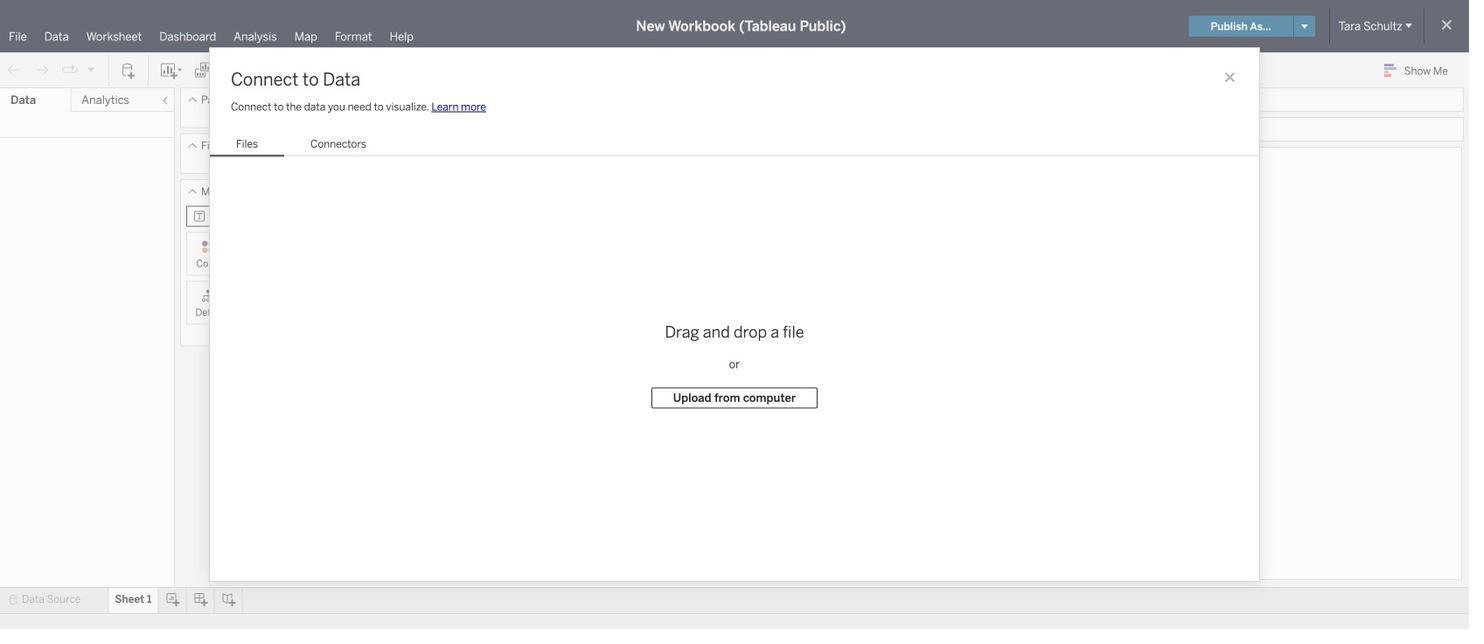 Task type: describe. For each thing, give the bounding box(es) containing it.
collapse image
[[160, 95, 171, 106]]

sort ascending image
[[300, 62, 318, 79]]

clear sheet image
[[222, 62, 250, 79]]

1 horizontal spatial replay animation image
[[86, 64, 96, 75]]

0 horizontal spatial replay animation image
[[61, 61, 79, 79]]

new data source image
[[120, 62, 137, 79]]

new worksheet image
[[159, 62, 184, 79]]

undo image
[[5, 62, 23, 79]]



Task type: vqa. For each thing, say whether or not it's contained in the screenshot.
'learning.'
no



Task type: locate. For each thing, give the bounding box(es) containing it.
replay animation image left new data source icon
[[86, 64, 96, 75]]

replay animation image
[[61, 61, 79, 79], [86, 64, 96, 75]]

sort descending image
[[328, 62, 346, 79]]

swap rows and columns image
[[272, 62, 290, 79]]

list box
[[210, 134, 393, 157]]

redo image
[[33, 62, 51, 79]]

duplicate image
[[194, 62, 212, 79]]

replay animation image right the redo image
[[61, 61, 79, 79]]

totals image
[[356, 62, 377, 79]]



